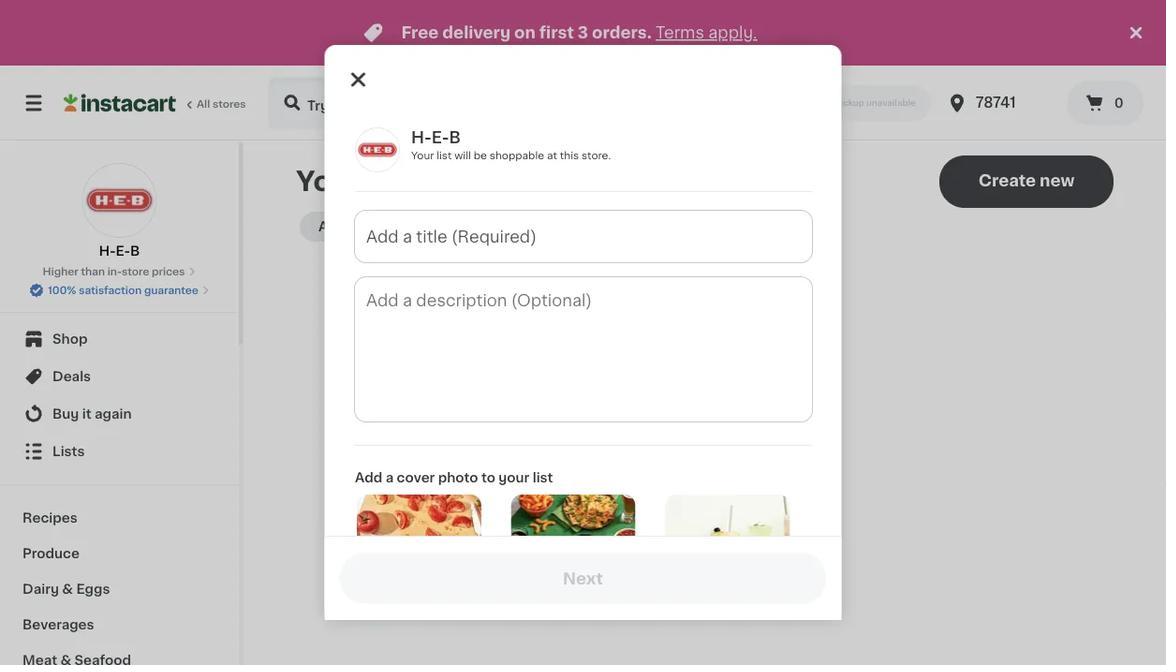 Task type: vqa. For each thing, say whether or not it's contained in the screenshot.
left Create
yes



Task type: describe. For each thing, give the bounding box(es) containing it.
created by me button
[[362, 212, 496, 242]]

lists link
[[11, 433, 228, 471]]

a wooden cutting board and knife, and a few sliced tomatoes and two whole tomatoes. image
[[357, 495, 481, 585]]

list inside "link"
[[730, 516, 754, 532]]

store
[[122, 267, 149, 277]]

a for cover
[[385, 471, 393, 485]]

your inside h-e-b your list will be shoppable at this store.
[[411, 150, 434, 161]]

limited time offer region
[[0, 0, 1126, 66]]

list inside h-e-b your list will be shoppable at this store.
[[436, 150, 452, 161]]

buy it again link
[[11, 396, 228, 433]]

higher than in-store prices link
[[43, 264, 196, 279]]

shoppable
[[489, 150, 544, 161]]

e- for h-e-b your list will be shoppable at this store.
[[431, 130, 449, 146]]

apply.
[[709, 25, 758, 41]]

create a list
[[656, 516, 754, 532]]

created by me
[[379, 220, 479, 233]]

3
[[578, 25, 589, 41]]

me
[[457, 220, 479, 233]]

photo
[[438, 471, 478, 485]]

create a list link
[[656, 514, 754, 534]]

all for all
[[319, 220, 336, 233]]

will
[[454, 150, 471, 161]]

78741 button
[[947, 77, 1059, 129]]

orders.
[[592, 25, 652, 41]]

at
[[547, 150, 557, 161]]

deals
[[52, 370, 91, 383]]

Add a title (Required) text field
[[355, 211, 812, 262]]

b for h-e-b your list will be shoppable at this store.
[[449, 130, 461, 146]]

list_add_items dialog
[[325, 45, 842, 665]]

this
[[560, 150, 579, 161]]

your
[[498, 471, 529, 485]]

store.
[[582, 150, 611, 161]]

100%
[[48, 285, 76, 296]]

h-e-b
[[99, 245, 140, 258]]

100% satisfaction guarantee
[[48, 285, 199, 296]]

a for list
[[716, 516, 726, 532]]

h- for h-e-b your list will be shoppable at this store.
[[411, 130, 431, 146]]

a table wtih assorted snacks and drinks. image
[[511, 495, 636, 585]]

recipes
[[22, 512, 78, 525]]

h-e-b your list will be shoppable at this store.
[[411, 130, 611, 161]]

buy
[[52, 408, 79, 421]]

your lists
[[296, 168, 428, 195]]

an assortment of glasses increasing in height with various cocktails. image
[[665, 495, 790, 585]]

eggs
[[76, 583, 110, 596]]

create for create a list
[[656, 516, 712, 532]]

none text field inside the list_add_items dialog
[[355, 277, 812, 422]]



Task type: locate. For each thing, give the bounding box(es) containing it.
your
[[411, 150, 434, 161], [296, 168, 362, 195]]

produce
[[22, 547, 80, 561]]

h- inside 'h-e-b' link
[[99, 245, 116, 258]]

a
[[385, 471, 393, 485], [716, 516, 726, 532]]

create new button
[[940, 156, 1114, 208]]

h-e-b logo image up h-e-b
[[82, 163, 157, 238]]

1 vertical spatial h-
[[99, 245, 116, 258]]

1 horizontal spatial create
[[979, 173, 1037, 189]]

dairy & eggs link
[[11, 572, 228, 607]]

100% satisfaction guarantee button
[[29, 279, 210, 298]]

stores
[[213, 99, 246, 109]]

than
[[81, 267, 105, 277]]

free delivery on first 3 orders. terms apply.
[[402, 25, 758, 41]]

lists
[[52, 445, 85, 458]]

b
[[449, 130, 461, 146], [130, 245, 140, 258]]

1 vertical spatial list
[[533, 471, 553, 485]]

dairy & eggs
[[22, 583, 110, 596]]

1 vertical spatial all
[[319, 220, 336, 233]]

0 vertical spatial create
[[979, 173, 1037, 189]]

0 horizontal spatial e-
[[116, 245, 130, 258]]

b for h-e-b
[[130, 245, 140, 258]]

e- inside h-e-b your list will be shoppable at this store.
[[431, 130, 449, 146]]

again
[[95, 408, 132, 421]]

h-e-b logo image
[[355, 127, 400, 172], [82, 163, 157, 238]]

1 horizontal spatial h-
[[411, 130, 431, 146]]

b inside h-e-b your list will be shoppable at this store.
[[449, 130, 461, 146]]

create new
[[979, 173, 1075, 189]]

2 horizontal spatial list
[[730, 516, 754, 532]]

1 vertical spatial b
[[130, 245, 140, 258]]

list
[[436, 150, 452, 161], [533, 471, 553, 485], [730, 516, 754, 532]]

terms apply. link
[[656, 25, 758, 41]]

1 horizontal spatial e-
[[431, 130, 449, 146]]

78741
[[976, 96, 1017, 110]]

shop
[[52, 333, 88, 346]]

beverages
[[22, 619, 94, 632]]

1 horizontal spatial list
[[533, 471, 553, 485]]

e- for h-e-b
[[116, 245, 130, 258]]

delivery
[[443, 25, 511, 41]]

all button
[[300, 212, 354, 242]]

0 horizontal spatial create
[[656, 516, 712, 532]]

0 horizontal spatial h-e-b logo image
[[82, 163, 157, 238]]

h- for h-e-b
[[99, 245, 116, 258]]

1 horizontal spatial b
[[449, 130, 461, 146]]

cover
[[397, 471, 435, 485]]

recipes link
[[11, 501, 228, 536]]

1 horizontal spatial all
[[319, 220, 336, 233]]

satisfaction
[[79, 285, 142, 296]]

free
[[402, 25, 439, 41]]

0 button
[[1068, 81, 1144, 126]]

0
[[1115, 97, 1124, 110]]

0 horizontal spatial all
[[197, 99, 210, 109]]

h-e-b link
[[82, 163, 157, 261]]

0 horizontal spatial b
[[130, 245, 140, 258]]

0 horizontal spatial h-
[[99, 245, 116, 258]]

higher than in-store prices
[[43, 267, 185, 277]]

all stores
[[197, 99, 246, 109]]

dairy
[[22, 583, 59, 596]]

your up lists
[[411, 150, 434, 161]]

on
[[515, 25, 536, 41]]

guarantee
[[144, 285, 199, 296]]

b up the will
[[449, 130, 461, 146]]

0 vertical spatial list
[[436, 150, 452, 161]]

your up all button
[[296, 168, 362, 195]]

create for create new
[[979, 173, 1037, 189]]

all stores link
[[64, 77, 247, 129]]

create inside button
[[979, 173, 1037, 189]]

1 horizontal spatial h-e-b logo image
[[355, 127, 400, 172]]

1 vertical spatial e-
[[116, 245, 130, 258]]

a inside dialog
[[385, 471, 393, 485]]

all inside button
[[319, 220, 336, 233]]

a inside "link"
[[716, 516, 726, 532]]

0 vertical spatial your
[[411, 150, 434, 161]]

in-
[[108, 267, 122, 277]]

be
[[473, 150, 487, 161]]

1 horizontal spatial your
[[411, 150, 434, 161]]

h-e-b logo image inside the list_add_items dialog
[[355, 127, 400, 172]]

higher
[[43, 267, 78, 277]]

terms
[[656, 25, 705, 41]]

new
[[1040, 173, 1075, 189]]

1 vertical spatial create
[[656, 516, 712, 532]]

0 horizontal spatial a
[[385, 471, 393, 485]]

create inside "link"
[[656, 516, 712, 532]]

by
[[437, 220, 454, 233]]

create
[[979, 173, 1037, 189], [656, 516, 712, 532]]

add a cover photo to your list
[[355, 471, 553, 485]]

2 vertical spatial list
[[730, 516, 754, 532]]

0 horizontal spatial list
[[436, 150, 452, 161]]

all left stores
[[197, 99, 210, 109]]

1 vertical spatial your
[[296, 168, 362, 195]]

to
[[481, 471, 495, 485]]

None search field
[[268, 77, 713, 129]]

produce link
[[11, 536, 228, 572]]

all for all stores
[[197, 99, 210, 109]]

1 horizontal spatial a
[[716, 516, 726, 532]]

buy it again
[[52, 408, 132, 421]]

all down your lists
[[319, 220, 336, 233]]

add
[[355, 471, 382, 485]]

0 vertical spatial e-
[[431, 130, 449, 146]]

0 vertical spatial a
[[385, 471, 393, 485]]

first
[[540, 25, 574, 41]]

&
[[62, 583, 73, 596]]

h-e-b logo image up created
[[355, 127, 400, 172]]

0 vertical spatial all
[[197, 99, 210, 109]]

all
[[197, 99, 210, 109], [319, 220, 336, 233]]

deals link
[[11, 358, 228, 396]]

it
[[82, 408, 92, 421]]

1 vertical spatial a
[[716, 516, 726, 532]]

h-
[[411, 130, 431, 146], [99, 245, 116, 258]]

None text field
[[355, 277, 812, 422]]

h- inside h-e-b your list will be shoppable at this store.
[[411, 130, 431, 146]]

h- up lists
[[411, 130, 431, 146]]

created
[[379, 220, 434, 233]]

beverages link
[[11, 607, 228, 643]]

e-
[[431, 130, 449, 146], [116, 245, 130, 258]]

0 horizontal spatial your
[[296, 168, 362, 195]]

0 vertical spatial b
[[449, 130, 461, 146]]

h- up higher than in-store prices
[[99, 245, 116, 258]]

b up store
[[130, 245, 140, 258]]

lists
[[368, 168, 428, 195]]

prices
[[152, 267, 185, 277]]

0 vertical spatial h-
[[411, 130, 431, 146]]

instacart logo image
[[64, 92, 176, 114]]

shop link
[[11, 321, 228, 358]]



